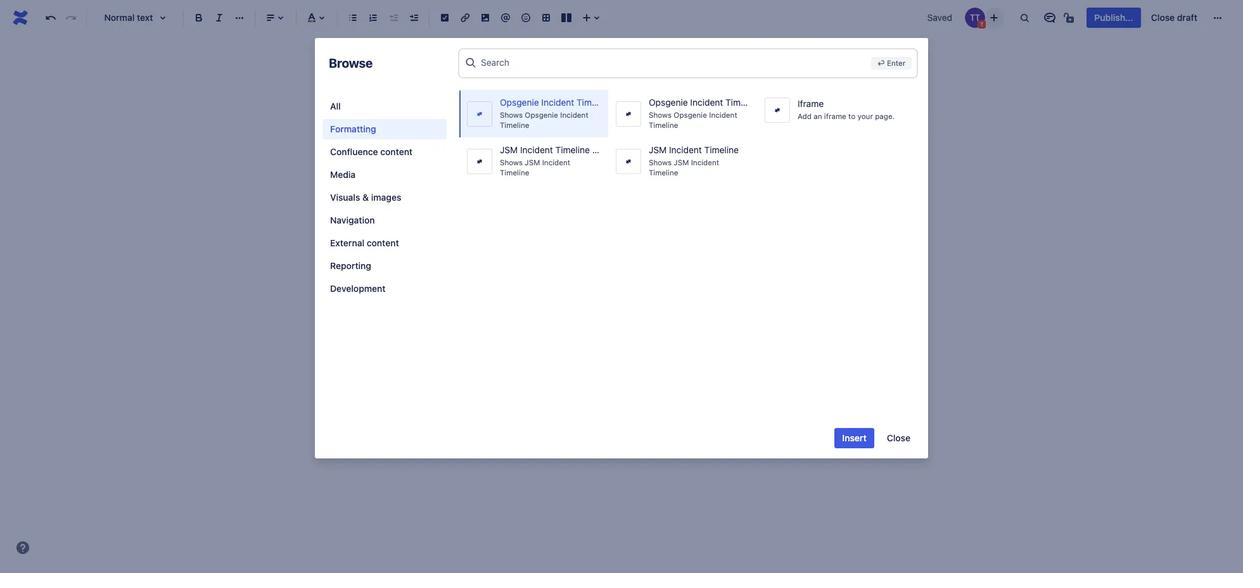 Task type: describe. For each thing, give the bounding box(es) containing it.
terry turtle image
[[966, 8, 986, 28]]

opsgenie up jsm incident timeline shows jsm incident timeline
[[674, 111, 707, 119]]

visuals
[[330, 192, 360, 203]]

overview
[[506, 56, 545, 67]]

shows inside jsm incident timeline shows jsm incident timeline
[[649, 158, 672, 166]]

numbered list ⌘⇧7 image
[[366, 10, 381, 25]]

confluence image
[[10, 8, 30, 28]]

add image, video, or file image
[[478, 10, 493, 25]]

page.
[[875, 112, 895, 120]]

confluence content
[[330, 146, 413, 157]]

opsgenie down search field
[[649, 97, 688, 108]]

development
[[330, 283, 386, 294]]

⏎
[[878, 59, 885, 67]]

link image
[[458, 10, 473, 25]]

⏎ enter
[[878, 59, 906, 67]]

know….@
[[431, 149, 474, 160]]

media button
[[323, 165, 447, 185]]

an
[[814, 112, 822, 120]]

iframe
[[798, 98, 824, 109]]

publish... button
[[1087, 8, 1141, 28]]

&
[[363, 192, 369, 203]]

bullet list ⌘⇧8 image
[[345, 10, 361, 25]]

undo ⌘z image
[[43, 10, 58, 25]]

formatting button
[[323, 119, 447, 139]]

jsm down opsgenie incident timeline eu shows opsgenie incident timeline
[[525, 158, 540, 166]]

opsgenie up jsm incident timeline eu shows jsm incident timeline
[[525, 111, 558, 119]]

publish...
[[1095, 12, 1134, 23]]

all button
[[323, 96, 447, 117]]

emoji image
[[518, 10, 534, 25]]

jsm right know….@
[[500, 145, 518, 155]]

external content button
[[323, 233, 447, 254]]

overview link
[[506, 55, 545, 70]]

reporting
[[330, 261, 371, 271]]

close for close draft
[[1152, 12, 1175, 23]]

opsgenie incident timeline eu shows opsgenie incident timeline
[[500, 97, 625, 129]]

content for external content
[[367, 238, 399, 248]]

italic ⌘i image
[[212, 10, 227, 25]]

jsm incident timeline shows jsm incident timeline
[[649, 145, 739, 177]]



Task type: locate. For each thing, give the bounding box(es) containing it.
shows down search field
[[649, 111, 672, 119]]

jsm down give this page a title 'text box'
[[649, 145, 667, 155]]

eu inside opsgenie incident timeline eu shows opsgenie incident timeline
[[614, 97, 625, 108]]

navigation
[[330, 215, 375, 226]]

insert button
[[835, 428, 875, 449]]

insert
[[843, 433, 867, 444]]

confluence image
[[10, 8, 30, 28]]

visuals & images
[[330, 192, 401, 203]]

close draft button
[[1144, 8, 1206, 28]]

search field
[[481, 51, 866, 74]]

redo ⌘⇧z image
[[63, 10, 79, 25]]

to
[[849, 112, 856, 120]]

eu for jsm incident timeline eu
[[593, 145, 604, 155]]

opsgenie
[[500, 97, 539, 108], [649, 97, 688, 108], [525, 111, 558, 119], [674, 111, 707, 119]]

did
[[394, 149, 409, 160]]

advanced search image
[[465, 56, 477, 69]]

action item image
[[437, 10, 453, 25]]

content
[[458, 56, 491, 67]]

indent tab image
[[406, 10, 422, 25]]

jsm incident timeline eu shows jsm incident timeline
[[500, 145, 604, 177]]

browse dialog
[[315, 38, 929, 459]]

confluence
[[330, 146, 378, 157]]

1 horizontal spatial close
[[1152, 12, 1175, 23]]

saved
[[928, 12, 953, 23]]

content for confluence content
[[380, 146, 413, 157]]

bold ⌘b image
[[191, 10, 207, 25]]

all
[[330, 101, 341, 112]]

content down navigation button
[[367, 238, 399, 248]]

your
[[858, 112, 873, 120]]

content down "formatting" button
[[380, 146, 413, 157]]

jsm
[[500, 145, 518, 155], [649, 145, 667, 155], [525, 158, 540, 166], [674, 158, 689, 166]]

timeline
[[577, 97, 611, 108], [726, 97, 760, 108], [500, 121, 530, 129], [649, 121, 679, 129], [556, 145, 590, 155], [705, 145, 739, 155], [500, 169, 530, 177], [649, 169, 679, 177]]

external content
[[330, 238, 399, 248]]

table image
[[539, 10, 554, 25]]

eu
[[614, 97, 625, 108], [593, 145, 604, 155]]

content inside "button"
[[367, 238, 399, 248]]

outdent ⇧tab image
[[386, 10, 401, 25]]

close right 'insert'
[[887, 433, 911, 444]]

add
[[798, 112, 812, 120]]

0 horizontal spatial eu
[[593, 145, 604, 155]]

0 vertical spatial eu
[[614, 97, 625, 108]]

navigation button
[[323, 210, 447, 231]]

development button
[[323, 279, 447, 299]]

close inside close draft button
[[1152, 12, 1175, 23]]

close draft
[[1152, 12, 1198, 23]]

iframe
[[825, 112, 847, 120]]

shows inside jsm incident timeline eu shows jsm incident timeline
[[500, 158, 523, 166]]

browse
[[329, 56, 373, 70]]

did you know….@
[[394, 149, 474, 160]]

opsgenie down overview 'link'
[[500, 97, 539, 108]]

jsm down opsgenie incident timeline shows opsgenie incident timeline
[[674, 158, 689, 166]]

close for close
[[887, 433, 911, 444]]

opsgenie incident timeline shows opsgenie incident timeline
[[649, 97, 760, 129]]

draft
[[1178, 12, 1198, 23]]

1 horizontal spatial eu
[[614, 97, 625, 108]]

shows inside opsgenie incident timeline shows opsgenie incident timeline
[[649, 111, 672, 119]]

formatting
[[330, 124, 376, 134]]

close button
[[880, 428, 918, 449]]

1 vertical spatial close
[[887, 433, 911, 444]]

iframe add an iframe to your page.
[[798, 98, 895, 120]]

0 vertical spatial content
[[380, 146, 413, 157]]

shows down give this page a title 'text box'
[[649, 158, 672, 166]]

confluence content button
[[323, 142, 447, 162]]

enter
[[887, 59, 906, 67]]

external
[[330, 238, 365, 248]]

Give this page a title text field
[[405, 99, 860, 120]]

content inside button
[[380, 146, 413, 157]]

visuals & images button
[[323, 188, 447, 208]]

you
[[412, 149, 428, 160]]

eu for opsgenie incident timeline eu
[[614, 97, 625, 108]]

images
[[371, 192, 401, 203]]

media
[[330, 169, 356, 180]]

eu inside jsm incident timeline eu shows jsm incident timeline
[[593, 145, 604, 155]]

reporting button
[[323, 256, 447, 276]]

shows right know….@
[[500, 158, 523, 166]]

incident
[[542, 97, 574, 108], [691, 97, 723, 108], [560, 111, 589, 119], [709, 111, 738, 119], [520, 145, 553, 155], [669, 145, 702, 155], [542, 158, 571, 166], [691, 158, 719, 166]]

1 vertical spatial eu
[[593, 145, 604, 155]]

close left draft
[[1152, 12, 1175, 23]]

close inside close button
[[887, 433, 911, 444]]

Main content area, start typing to enter text. text field
[[371, 146, 868, 313]]

content link
[[458, 55, 491, 70]]

0 horizontal spatial close
[[887, 433, 911, 444]]

shows down overview 'link'
[[500, 111, 523, 119]]

shows
[[500, 111, 523, 119], [649, 111, 672, 119], [500, 158, 523, 166], [649, 158, 672, 166]]

close
[[1152, 12, 1175, 23], [887, 433, 911, 444]]

0 vertical spatial close
[[1152, 12, 1175, 23]]

mention image
[[498, 10, 513, 25]]

shows inside opsgenie incident timeline eu shows opsgenie incident timeline
[[500, 111, 523, 119]]

1 vertical spatial content
[[367, 238, 399, 248]]

content
[[380, 146, 413, 157], [367, 238, 399, 248]]

layouts image
[[559, 10, 574, 25]]



Task type: vqa. For each thing, say whether or not it's contained in the screenshot.


